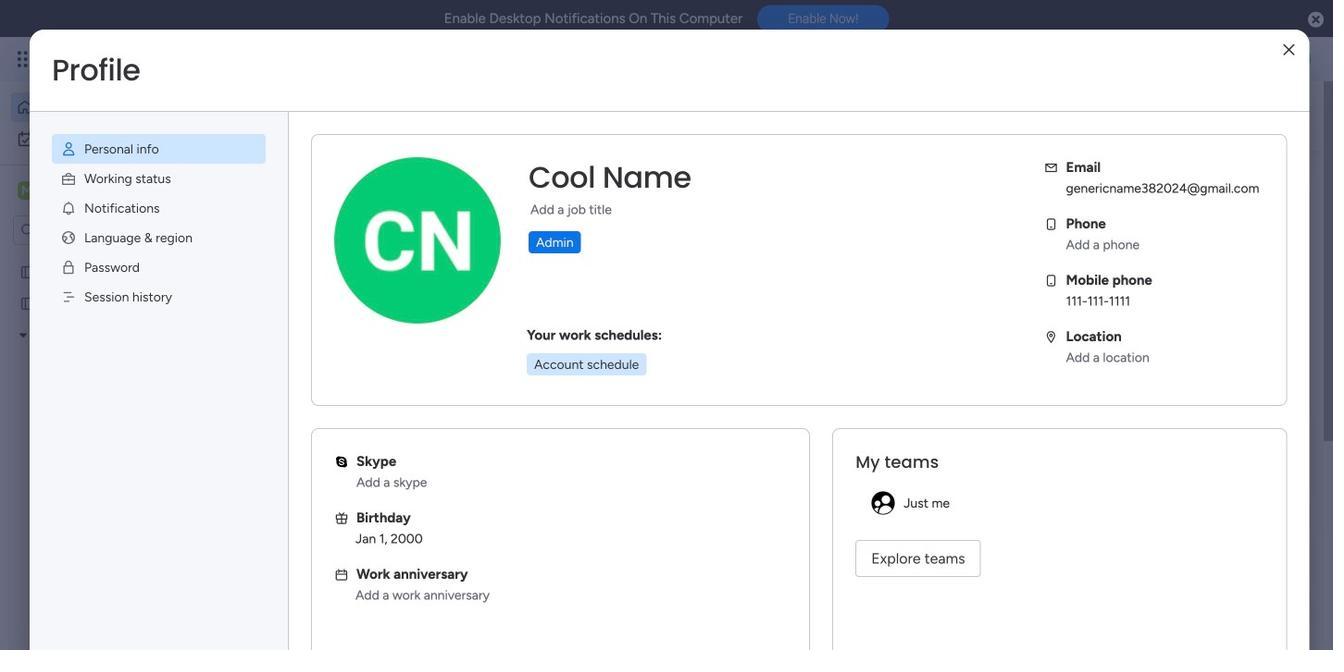 Task type: locate. For each thing, give the bounding box(es) containing it.
2 menu item from the top
[[52, 164, 266, 194]]

0 horizontal spatial public board image
[[19, 264, 37, 281]]

component image
[[309, 404, 326, 421], [652, 404, 669, 421], [309, 631, 326, 648]]

cool name image
[[1281, 44, 1311, 74]]

getting started element
[[1028, 479, 1305, 553]]

close recently visited image
[[286, 188, 308, 210]]

option
[[11, 93, 225, 122], [11, 124, 225, 154], [0, 256, 236, 260], [856, 489, 1264, 518]]

1 vertical spatial public board image
[[309, 375, 330, 395]]

notifications image
[[60, 200, 77, 217]]

working status image
[[60, 170, 77, 187]]

hello, private board element
[[0, 351, 236, 383]]

session history image
[[60, 289, 77, 306]]

1 horizontal spatial public board image
[[309, 375, 330, 395]]

None field
[[524, 158, 696, 197]]

workspace selection element
[[18, 180, 155, 204]]

close image
[[1284, 43, 1295, 57]]

3 menu item from the top
[[52, 194, 266, 223]]

templates image image
[[1044, 177, 1289, 305]]

private board image
[[309, 602, 330, 622]]

5 menu item from the top
[[52, 253, 266, 282]]

public board image
[[19, 264, 37, 281], [309, 375, 330, 395]]

list box
[[0, 253, 236, 633]]

select product image
[[17, 50, 35, 69]]

6 menu item from the top
[[52, 282, 266, 312]]

workspace image
[[18, 181, 36, 201]]

menu item
[[52, 134, 266, 164], [52, 164, 266, 194], [52, 194, 266, 223], [52, 223, 266, 253], [52, 253, 266, 282], [52, 282, 266, 312]]



Task type: vqa. For each thing, say whether or not it's contained in the screenshot.
Private board image
yes



Task type: describe. For each thing, give the bounding box(es) containing it.
public board image
[[19, 295, 37, 313]]

caret down image
[[19, 329, 27, 342]]

4 menu item from the top
[[52, 223, 266, 253]]

menu menu
[[30, 112, 288, 334]]

v2 user feedback image
[[1043, 106, 1057, 127]]

remove from favorites image
[[589, 375, 608, 394]]

0 vertical spatial public board image
[[19, 264, 37, 281]]

personal info image
[[60, 141, 77, 157]]

Search in workspace field
[[39, 220, 155, 241]]

v2 bolt switch image
[[1187, 106, 1198, 126]]

quick search results list box
[[286, 210, 983, 651]]

password image
[[60, 259, 77, 276]]

help center element
[[1028, 568, 1305, 642]]

dapulse close image
[[1308, 11, 1324, 30]]

language & region image
[[60, 230, 77, 246]]

1 menu item from the top
[[52, 134, 266, 164]]



